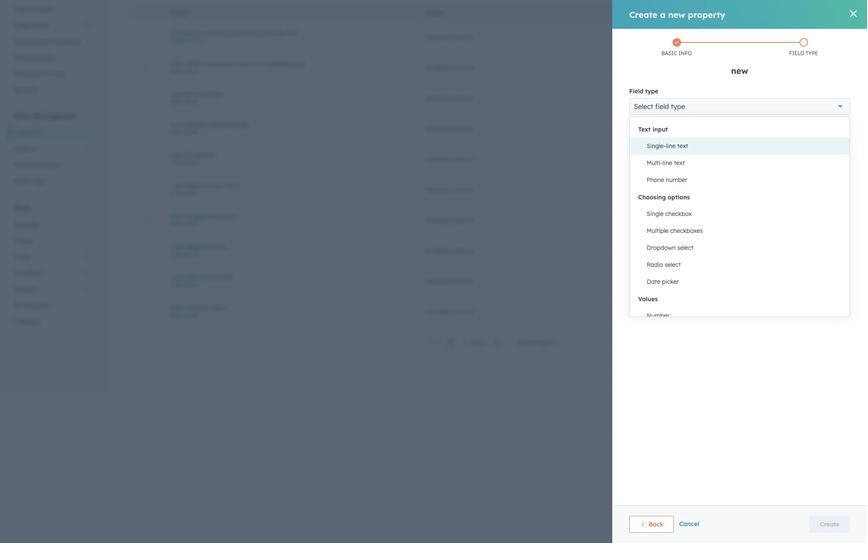 Task type: vqa. For each thing, say whether or not it's contained in the screenshot.
the topmost the "you"
no



Task type: describe. For each thing, give the bounding box(es) containing it.
ai
[[14, 302, 20, 309]]

last for booking
[[211, 29, 222, 37]]

data management
[[14, 112, 77, 121]]

users & teams
[[14, 5, 55, 13]]

campaign of last booking in meetings tool single-line text
[[171, 29, 298, 44]]

company for last booked meeting date
[[425, 125, 452, 132]]

single-
[[171, 37, 187, 44]]

company activity for next activity date
[[425, 308, 475, 316]]

company activity for campaign of last booking in meetings tool
[[425, 33, 475, 41]]

per
[[526, 339, 536, 347]]

integrations button
[[8, 17, 95, 33]]

last modified date button
[[171, 243, 405, 251]]

picker inside last open task date date picker
[[184, 282, 198, 288]]

0 horizontal spatial 1 button
[[446, 338, 455, 349]]

ai assistants
[[14, 302, 50, 309]]

consent
[[42, 70, 65, 77]]

management
[[32, 112, 77, 121]]

data
[[14, 112, 30, 121]]

campaign of last booking in meetings tool button
[[171, 29, 405, 37]]

last open task date date picker
[[171, 274, 232, 288]]

by
[[649, 10, 656, 16]]

company for last logged call date
[[425, 216, 452, 224]]

tool inside the date of last meeting booked in meetings tool date picker
[[294, 60, 305, 67]]

last engagement date button
[[171, 182, 405, 190]]

prev
[[430, 340, 443, 347]]

activity for campaign of last booking in meetings tool
[[454, 33, 475, 41]]

marketing button
[[8, 265, 95, 281]]

press to sort. element for group
[[446, 9, 449, 17]]

last engagement date date picker
[[171, 182, 239, 197]]

in inside campaign of last booking in meetings tool single-line text
[[250, 29, 255, 37]]

last open task date button
[[171, 274, 405, 282]]

campaign
[[171, 29, 201, 37]]

chatspot link
[[8, 314, 95, 330]]

chatspot
[[14, 318, 40, 325]]

objects
[[14, 145, 35, 153]]

marketplace downloads link
[[8, 33, 95, 49]]

last for last modified date
[[171, 243, 183, 251]]

booked
[[185, 121, 208, 129]]

activity for last modified date
[[454, 247, 475, 255]]

last for last open task date
[[171, 274, 183, 282]]

in
[[824, 10, 831, 16]]

last contacted date picker
[[171, 151, 216, 166]]

picker inside last engagement date date picker
[[184, 190, 198, 197]]

name
[[171, 10, 186, 16]]

next button
[[469, 338, 505, 349]]

used
[[809, 10, 823, 16]]

last for last contacted
[[171, 151, 183, 159]]

group
[[425, 10, 444, 16]]

integrations
[[14, 21, 48, 29]]

used in button
[[796, 3, 847, 21]]

last for meeting
[[194, 60, 205, 67]]

company activity for last open task date
[[425, 278, 475, 285]]

contacted
[[185, 151, 216, 159]]

created
[[624, 10, 648, 16]]

marketing
[[14, 269, 42, 277]]

assistants
[[22, 302, 50, 309]]

calling link
[[8, 233, 95, 249]]

activity for next activity date
[[454, 308, 475, 316]]

last logged call date button
[[171, 213, 405, 220]]

company activity for last logged call date
[[425, 216, 475, 224]]

last modified date date picker
[[171, 243, 227, 258]]

next for next
[[472, 340, 486, 347]]

meetings
[[14, 221, 39, 229]]

meeting
[[207, 60, 231, 67]]

meeting
[[209, 121, 233, 129]]

company for last modified date
[[425, 247, 452, 255]]

press to sort. image for group
[[446, 9, 449, 15]]

code
[[39, 54, 54, 61]]

marketplace downloads
[[14, 37, 81, 45]]

0 for campaign of last booking in meetings tool
[[833, 33, 837, 41]]

name button
[[160, 3, 415, 21]]

audit logs link
[[8, 173, 95, 190]]

import & export link
[[8, 157, 95, 173]]

ascending sort. press to sort descending. element
[[188, 9, 192, 17]]

1 horizontal spatial 1
[[833, 94, 837, 102]]

tool inside campaign of last booking in meetings tool single-line text
[[286, 29, 298, 37]]

prev button
[[413, 338, 446, 349]]

activity for last engagement date
[[454, 186, 475, 194]]

properties
[[14, 129, 42, 137]]

press to sort. element for used in
[[833, 9, 837, 17]]

last contacted button
[[171, 151, 405, 159]]

2 button
[[460, 338, 469, 349]]

& for consent
[[36, 70, 40, 77]]

company activity for last booked meeting date
[[425, 125, 475, 132]]

call
[[209, 213, 221, 220]]

next activity date button
[[171, 304, 405, 312]]

hubspot for last modified date
[[624, 247, 649, 255]]

logs
[[30, 178, 44, 185]]

10
[[517, 339, 524, 347]]

open
[[185, 274, 201, 282]]

company for last activity date
[[425, 94, 452, 102]]

10 per page button
[[512, 334, 564, 351]]

company activity for last contacted
[[425, 155, 475, 163]]

marketplace
[[14, 37, 48, 45]]

in inside the date of last meeting booked in meetings tool date picker
[[257, 60, 263, 67]]

1 inside pagination navigation
[[449, 340, 452, 347]]

date inside last contacted date picker
[[171, 160, 182, 166]]

2
[[463, 340, 466, 347]]

hubspot for next activity date
[[624, 308, 649, 316]]

security link
[[8, 82, 95, 98]]

meetings inside the date of last meeting booked in meetings tool date picker
[[265, 60, 292, 67]]

import & export
[[14, 161, 60, 169]]

date of last meeting booked in meetings tool date picker
[[171, 60, 305, 74]]

picker inside the last logged call date date picker
[[184, 221, 198, 227]]

website button
[[8, 281, 95, 297]]

logged
[[185, 213, 208, 220]]



Task type: locate. For each thing, give the bounding box(es) containing it.
0 horizontal spatial of
[[187, 60, 193, 67]]

3 press to sort. image from the left
[[833, 9, 837, 15]]

activity for last contacted
[[454, 155, 475, 163]]

1 vertical spatial 0
[[833, 155, 837, 163]]

4 last from the top
[[171, 182, 183, 190]]

last inside last engagement date date picker
[[171, 182, 183, 190]]

of inside the date of last meeting booked in meetings tool date picker
[[187, 60, 193, 67]]

0 vertical spatial 0
[[833, 33, 837, 41]]

0 vertical spatial tool
[[286, 29, 298, 37]]

hubspot for last open task date
[[624, 278, 649, 285]]

meetings link
[[8, 217, 95, 233]]

privacy & consent
[[14, 70, 65, 77]]

page
[[538, 339, 553, 347]]

picker down logged
[[184, 221, 198, 227]]

company activity for last engagement date
[[425, 186, 475, 194]]

tracking code link
[[8, 49, 95, 65]]

& for export
[[35, 161, 39, 169]]

engagement
[[185, 182, 223, 190]]

press to sort. element for created by
[[659, 9, 662, 17]]

company for last open task date
[[425, 278, 452, 285]]

1 horizontal spatial press to sort. element
[[659, 9, 662, 17]]

picker inside 'last booked meeting date date picker'
[[184, 129, 198, 135]]

hubspot for last engagement date
[[624, 186, 649, 194]]

last for last booked meeting date
[[171, 121, 183, 129]]

7 company from the top
[[425, 216, 452, 224]]

meetings down campaign of last booking in meetings tool button
[[265, 60, 292, 67]]

company activity for last modified date
[[425, 247, 475, 255]]

picker inside the date of last meeting booked in meetings tool date picker
[[184, 68, 198, 74]]

press to sort. element inside "group" button
[[446, 9, 449, 17]]

8 hubspot from the top
[[624, 278, 649, 285]]

tracking
[[14, 54, 37, 61]]

1 company activity from the top
[[425, 33, 475, 41]]

properties link
[[8, 125, 95, 141]]

5 activity from the top
[[454, 155, 475, 163]]

website
[[14, 286, 36, 293]]

picker inside last modified date date picker
[[184, 251, 198, 258]]

2 horizontal spatial press to sort. element
[[833, 9, 837, 17]]

1 vertical spatial 1
[[449, 340, 452, 347]]

6 company from the top
[[425, 186, 452, 194]]

next inside next activity date date picker
[[171, 304, 185, 312]]

teams
[[37, 5, 55, 13]]

4 company from the top
[[425, 125, 452, 132]]

1 vertical spatial tool
[[294, 60, 305, 67]]

3 hubspot from the top
[[624, 125, 649, 132]]

0 vertical spatial meetings
[[257, 29, 285, 37]]

tools
[[14, 204, 31, 212]]

last for last engagement date
[[171, 182, 183, 190]]

last for last logged call date
[[171, 213, 183, 220]]

downloads
[[50, 37, 81, 45]]

tool
[[286, 29, 298, 37], [294, 60, 305, 67]]

last booked meeting date date picker
[[171, 121, 249, 135]]

hubspot for last contacted
[[624, 155, 649, 163]]

picker down open
[[184, 282, 198, 288]]

last left booking
[[211, 29, 222, 37]]

ascending sort. press to sort descending. image
[[188, 9, 192, 15]]

0 vertical spatial in
[[250, 29, 255, 37]]

ai assistants link
[[8, 297, 95, 314]]

0 vertical spatial last
[[211, 29, 222, 37]]

5 company from the top
[[425, 155, 452, 163]]

2 vertical spatial &
[[35, 161, 39, 169]]

4 activity from the top
[[454, 125, 475, 132]]

tools element
[[8, 204, 95, 330]]

5 picker from the top
[[184, 190, 198, 197]]

2 company from the top
[[425, 64, 452, 71]]

activity for last booked meeting date
[[454, 125, 475, 132]]

task
[[203, 274, 216, 282]]

3 company from the top
[[425, 94, 452, 102]]

6 activity from the top
[[454, 186, 475, 194]]

1 button
[[833, 94, 837, 102], [446, 338, 455, 349]]

company activity for last activity date
[[425, 94, 475, 102]]

1 vertical spatial last
[[194, 60, 205, 67]]

2 last from the top
[[171, 121, 183, 129]]

1 press to sort. image from the left
[[446, 9, 449, 15]]

in right booked
[[257, 60, 263, 67]]

1 vertical spatial activity
[[187, 304, 209, 312]]

0 vertical spatial activity
[[185, 90, 208, 98]]

last inside last contacted date picker
[[171, 151, 183, 159]]

last
[[211, 29, 222, 37], [194, 60, 205, 67]]

1 activity from the top
[[454, 33, 475, 41]]

of inside campaign of last booking in meetings tool single-line text
[[203, 29, 209, 37]]

hubspot for last activity date
[[624, 94, 649, 102]]

company for next activity date
[[425, 308, 452, 316]]

activity for last open task date
[[454, 278, 475, 285]]

3 activity from the top
[[454, 94, 475, 102]]

7 last from the top
[[171, 274, 183, 282]]

4 picker from the top
[[184, 160, 198, 166]]

0 horizontal spatial in
[[250, 29, 255, 37]]

4 company activity from the top
[[425, 125, 475, 132]]

9 picker from the top
[[184, 313, 198, 319]]

1 hubspot from the top
[[624, 33, 649, 41]]

line
[[187, 37, 195, 44]]

next right the 2 button
[[472, 340, 486, 347]]

press to sort. image inside "group" button
[[446, 9, 449, 15]]

next down last open task date date picker
[[171, 304, 185, 312]]

press to sort. image right in
[[833, 9, 837, 15]]

last booked meeting date button
[[171, 121, 405, 129]]

last left meeting on the top of the page
[[194, 60, 205, 67]]

1 vertical spatial of
[[187, 60, 193, 67]]

last for last activity date
[[171, 90, 183, 98]]

last activity date button
[[171, 90, 405, 98]]

picker inside last activity date date picker
[[184, 98, 198, 105]]

0
[[833, 33, 837, 41], [833, 155, 837, 163]]

picker up last activity date date picker at the top left
[[184, 68, 198, 74]]

5 last from the top
[[171, 213, 183, 220]]

2 0 from the top
[[833, 155, 837, 163]]

& right privacy on the left
[[36, 70, 40, 77]]

6 company activity from the top
[[425, 186, 475, 194]]

booked
[[233, 60, 256, 67]]

picker down last open task date date picker
[[184, 313, 198, 319]]

security
[[14, 86, 36, 93]]

group button
[[415, 3, 614, 21]]

of down line
[[187, 60, 193, 67]]

1 company from the top
[[425, 33, 452, 41]]

audit
[[14, 178, 28, 185]]

4 hubspot from the top
[[624, 155, 649, 163]]

press to sort. image inside created by button
[[659, 9, 662, 15]]

activity for last
[[185, 90, 208, 98]]

6 hubspot from the top
[[624, 216, 649, 224]]

1 horizontal spatial 1 button
[[833, 94, 837, 102]]

audit logs
[[14, 178, 44, 185]]

3 press to sort. element from the left
[[833, 9, 837, 17]]

10 company activity from the top
[[425, 308, 475, 316]]

10 per page
[[517, 339, 553, 347]]

activity for last activity date
[[454, 94, 475, 102]]

activity for last logged call date
[[454, 216, 475, 224]]

& left export
[[35, 161, 39, 169]]

tracking code
[[14, 54, 54, 61]]

of for date
[[187, 60, 193, 67]]

1 vertical spatial meetings
[[265, 60, 292, 67]]

company activity
[[425, 33, 475, 41], [425, 64, 475, 71], [425, 94, 475, 102], [425, 125, 475, 132], [425, 155, 475, 163], [425, 186, 475, 194], [425, 216, 475, 224], [425, 247, 475, 255], [425, 278, 475, 285], [425, 308, 475, 316]]

next
[[171, 304, 185, 312], [472, 340, 486, 347]]

press to sort. image for created by
[[659, 9, 662, 15]]

last inside the last logged call date date picker
[[171, 213, 183, 220]]

data management element
[[8, 112, 95, 190]]

created by
[[624, 10, 656, 16]]

text
[[197, 37, 206, 44]]

used in
[[809, 10, 831, 16]]

picker down contacted
[[184, 160, 198, 166]]

last inside campaign of last booking in meetings tool single-line text
[[211, 29, 222, 37]]

press to sort. element right the by
[[659, 9, 662, 17]]

2 press to sort. image from the left
[[659, 9, 662, 15]]

7 activity from the top
[[454, 216, 475, 224]]

6 picker from the top
[[184, 221, 198, 227]]

1 vertical spatial 1 button
[[446, 338, 455, 349]]

activity
[[185, 90, 208, 98], [187, 304, 209, 312]]

in right booking
[[250, 29, 255, 37]]

9 company from the top
[[425, 278, 452, 285]]

press to sort. element right group
[[446, 9, 449, 17]]

date of last meeting booked in meetings tool button
[[171, 60, 405, 67]]

picker
[[184, 68, 198, 74], [184, 98, 198, 105], [184, 129, 198, 135], [184, 160, 198, 166], [184, 190, 198, 197], [184, 221, 198, 227], [184, 251, 198, 258], [184, 282, 198, 288], [184, 313, 198, 319]]

1 vertical spatial in
[[257, 60, 263, 67]]

tool down name button
[[286, 29, 298, 37]]

1 horizontal spatial of
[[203, 29, 209, 37]]

1 0 from the top
[[833, 33, 837, 41]]

0 horizontal spatial 1
[[449, 340, 452, 347]]

company for campaign of last booking in meetings tool
[[425, 33, 452, 41]]

8 company from the top
[[425, 247, 452, 255]]

calling
[[14, 237, 33, 245]]

press to sort. image right the by
[[659, 9, 662, 15]]

meetings down name button
[[257, 29, 285, 37]]

company for last contacted
[[425, 155, 452, 163]]

picker down engagement
[[184, 190, 198, 197]]

1 press to sort. element from the left
[[446, 9, 449, 17]]

0 horizontal spatial press to sort. image
[[446, 9, 449, 15]]

2 horizontal spatial press to sort. image
[[833, 9, 837, 15]]

import
[[14, 161, 34, 169]]

press to sort. image for used in
[[833, 9, 837, 15]]

next inside button
[[472, 340, 486, 347]]

5 company activity from the top
[[425, 155, 475, 163]]

press to sort. element
[[446, 9, 449, 17], [659, 9, 662, 17], [833, 9, 837, 17]]

picker down modified
[[184, 251, 198, 258]]

press to sort. image inside used in button
[[833, 9, 837, 15]]

8 picker from the top
[[184, 282, 198, 288]]

last logged call date date picker
[[171, 213, 237, 227]]

1 horizontal spatial press to sort. image
[[659, 9, 662, 15]]

users & teams link
[[8, 1, 95, 17]]

10 company from the top
[[425, 308, 452, 316]]

1 horizontal spatial last
[[211, 29, 222, 37]]

0 vertical spatial next
[[171, 304, 185, 312]]

2 press to sort. element from the left
[[659, 9, 662, 17]]

activity up booked
[[185, 90, 208, 98]]

inbox button
[[8, 249, 95, 265]]

3 company activity from the top
[[425, 94, 475, 102]]

9 activity from the top
[[454, 278, 475, 285]]

hubspot for campaign of last booking in meetings tool
[[624, 33, 649, 41]]

last inside the date of last meeting booked in meetings tool date picker
[[194, 60, 205, 67]]

last inside last modified date date picker
[[171, 243, 183, 251]]

activity for date of last meeting booked in meetings tool
[[454, 64, 475, 71]]

privacy
[[14, 70, 34, 77]]

last inside last open task date date picker
[[171, 274, 183, 282]]

next for next activity date date picker
[[171, 304, 185, 312]]

7 hubspot from the top
[[624, 247, 649, 255]]

inbox
[[14, 253, 30, 261]]

of for campaign
[[203, 29, 209, 37]]

2 company activity from the top
[[425, 64, 475, 71]]

last activity date date picker
[[171, 90, 224, 105]]

0 vertical spatial 1
[[833, 94, 837, 102]]

booking
[[224, 29, 248, 37]]

& for teams
[[31, 5, 35, 13]]

tab panel containing campaign of last booking in meetings tool
[[124, 0, 854, 358]]

0 horizontal spatial last
[[194, 60, 205, 67]]

0 vertical spatial of
[[203, 29, 209, 37]]

activity inside next activity date date picker
[[187, 304, 209, 312]]

2 hubspot from the top
[[624, 94, 649, 102]]

8 activity from the top
[[454, 247, 475, 255]]

0 for last contacted
[[833, 155, 837, 163]]

7 picker from the top
[[184, 251, 198, 258]]

& inside data management "element"
[[35, 161, 39, 169]]

objects button
[[8, 141, 95, 157]]

activity down last open task date date picker
[[187, 304, 209, 312]]

7 company activity from the top
[[425, 216, 475, 224]]

1 vertical spatial &
[[36, 70, 40, 77]]

tool up last activity date button
[[294, 60, 305, 67]]

10 activity from the top
[[454, 308, 475, 316]]

company activity for date of last meeting booked in meetings tool
[[425, 64, 475, 71]]

meetings
[[257, 29, 285, 37], [265, 60, 292, 67]]

press to sort. element inside used in button
[[833, 9, 837, 17]]

press to sort. image
[[446, 9, 449, 15], [659, 9, 662, 15], [833, 9, 837, 15]]

5 hubspot from the top
[[624, 186, 649, 194]]

6 last from the top
[[171, 243, 183, 251]]

3 picker from the top
[[184, 129, 198, 135]]

0 horizontal spatial next
[[171, 304, 185, 312]]

8 company activity from the top
[[425, 247, 475, 255]]

next activity date date picker
[[171, 304, 225, 319]]

& right users
[[31, 5, 35, 13]]

0 horizontal spatial press to sort. element
[[446, 9, 449, 17]]

activity for next
[[187, 304, 209, 312]]

hubspot for last booked meeting date
[[624, 125, 649, 132]]

3 last from the top
[[171, 151, 183, 159]]

1 last from the top
[[171, 90, 183, 98]]

picker up booked
[[184, 98, 198, 105]]

meetings inside campaign of last booking in meetings tool single-line text
[[257, 29, 285, 37]]

press to sort. element right in
[[833, 9, 837, 17]]

of up the text
[[203, 29, 209, 37]]

company for date of last meeting booked in meetings tool
[[425, 64, 452, 71]]

of
[[203, 29, 209, 37], [187, 60, 193, 67]]

picker down booked
[[184, 129, 198, 135]]

9 company activity from the top
[[425, 278, 475, 285]]

last inside 'last booked meeting date date picker'
[[171, 121, 183, 129]]

press to sort. image right group
[[446, 9, 449, 15]]

picker inside last contacted date picker
[[184, 160, 198, 166]]

tab panel
[[124, 0, 854, 358]]

activity inside last activity date date picker
[[185, 90, 208, 98]]

hubspot for last logged call date
[[624, 216, 649, 224]]

export
[[41, 161, 60, 169]]

users
[[14, 5, 29, 13]]

1
[[833, 94, 837, 102], [449, 340, 452, 347]]

in
[[250, 29, 255, 37], [257, 60, 263, 67]]

press to sort. element inside created by button
[[659, 9, 662, 17]]

company for last engagement date
[[425, 186, 452, 194]]

pagination navigation
[[413, 338, 505, 349]]

2 picker from the top
[[184, 98, 198, 105]]

created by button
[[614, 3, 796, 21]]

1 vertical spatial next
[[472, 340, 486, 347]]

modified
[[185, 243, 211, 251]]

1 horizontal spatial next
[[472, 340, 486, 347]]

1 horizontal spatial in
[[257, 60, 263, 67]]

0 vertical spatial 1 button
[[833, 94, 837, 102]]

9 hubspot from the top
[[624, 308, 649, 316]]

picker inside next activity date date picker
[[184, 313, 198, 319]]

date
[[171, 60, 185, 67], [171, 68, 182, 74], [210, 90, 224, 98], [171, 98, 182, 105], [235, 121, 249, 129], [171, 129, 182, 135], [171, 160, 182, 166], [225, 182, 239, 190], [171, 190, 182, 197], [223, 213, 237, 220], [171, 221, 182, 227], [213, 243, 227, 251], [171, 251, 182, 258], [218, 274, 232, 282], [171, 282, 182, 288], [211, 304, 225, 312], [171, 313, 182, 319]]

last inside last activity date date picker
[[171, 90, 183, 98]]

2 activity from the top
[[454, 64, 475, 71]]

0 vertical spatial &
[[31, 5, 35, 13]]

hubspot
[[624, 33, 649, 41], [624, 94, 649, 102], [624, 125, 649, 132], [624, 155, 649, 163], [624, 186, 649, 194], [624, 216, 649, 224], [624, 247, 649, 255], [624, 278, 649, 285], [624, 308, 649, 316]]

privacy & consent link
[[8, 65, 95, 82]]

1 picker from the top
[[184, 68, 198, 74]]



